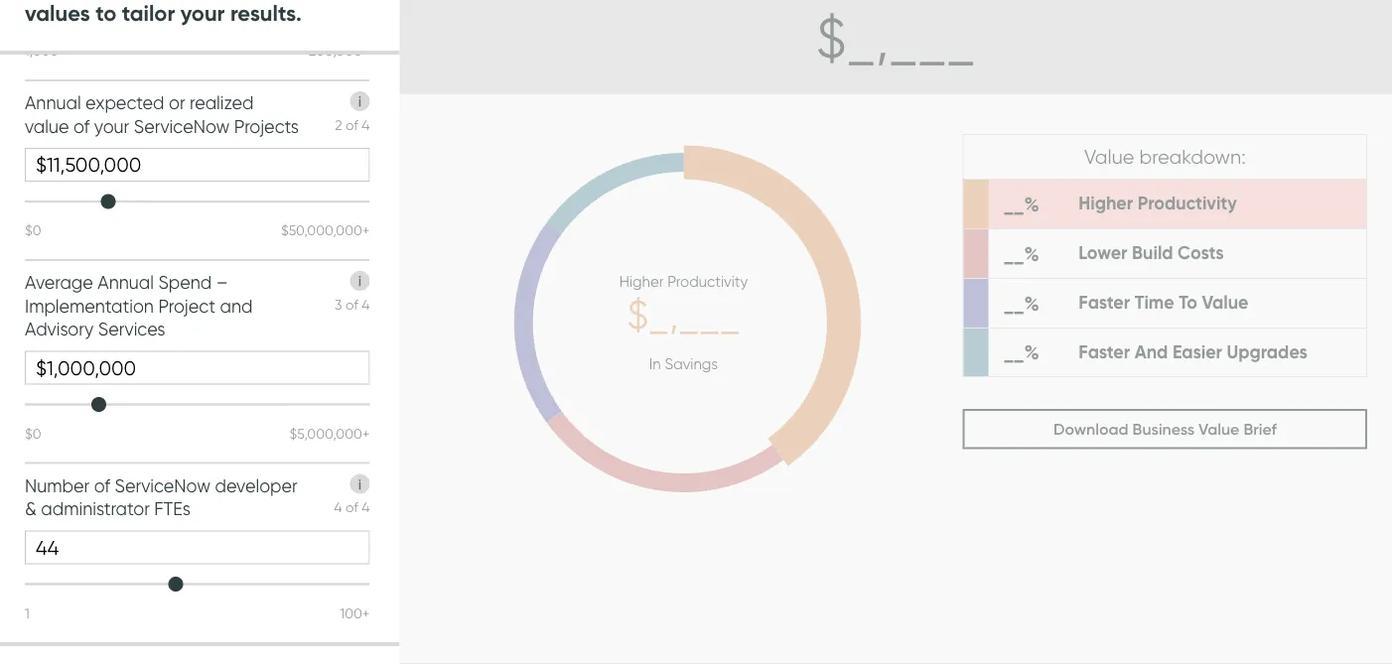 Task type: vqa. For each thing, say whether or not it's contained in the screenshot.


Task type: locate. For each thing, give the bounding box(es) containing it.
4 for average annual spend – implementation project and advisory services
[[362, 297, 370, 313]]

$0
[[25, 222, 41, 239], [25, 425, 41, 442]]

projects
[[234, 116, 299, 138]]

i
[[358, 94, 361, 110], [358, 273, 361, 290], [358, 476, 361, 493]]

i inside i 2 of 4
[[358, 94, 361, 110]]

i down 200,000+
[[358, 94, 361, 110]]

–
[[216, 272, 228, 294]]

servicenow
[[134, 116, 230, 138], [115, 475, 211, 497]]

3 i from the top
[[358, 476, 361, 493]]

None range field
[[25, 192, 370, 212], [25, 395, 370, 415], [25, 575, 370, 595], [25, 192, 370, 212], [25, 395, 370, 415], [25, 575, 370, 595]]

0 vertical spatial $0
[[25, 222, 41, 239]]

i for average annual spend – implementation project and advisory services
[[358, 273, 361, 290]]

$50,000,000+
[[281, 222, 370, 239]]

0 vertical spatial annual
[[25, 93, 81, 114]]

average
[[25, 272, 93, 294]]

or
[[169, 93, 185, 114]]

1 i from the top
[[358, 94, 361, 110]]

services
[[98, 319, 165, 341]]

of inside i 2 of 4
[[346, 117, 358, 134]]

annual inside annual expected or realized value of your servicenow projects
[[25, 93, 81, 114]]

servicenow down or
[[134, 116, 230, 138]]

of right "2"
[[346, 117, 358, 134]]

2 i from the top
[[358, 273, 361, 290]]

number
[[25, 475, 90, 497]]

1 vertical spatial $0
[[25, 425, 41, 442]]

1
[[25, 605, 30, 622]]

None text field
[[25, 148, 370, 182]]

of down $5,000,000+
[[346, 500, 358, 516]]

i inside "i 3 of 4"
[[358, 273, 361, 290]]

annual up value
[[25, 93, 81, 114]]

None text field
[[25, 351, 370, 385], [25, 531, 370, 565], [25, 351, 370, 385], [25, 531, 370, 565]]

1 vertical spatial servicenow
[[115, 475, 211, 497]]

expected
[[85, 93, 164, 114]]

i down $5,000,000+
[[358, 476, 361, 493]]

1 horizontal spatial annual
[[98, 272, 154, 294]]

0 horizontal spatial annual
[[25, 93, 81, 114]]

&
[[25, 498, 37, 520]]

of up administrator
[[94, 475, 110, 497]]

annual inside average annual spend – implementation project and advisory services
[[98, 272, 154, 294]]

1,000
[[25, 43, 59, 60]]

4
[[362, 117, 370, 134], [362, 297, 370, 313], [334, 500, 342, 516], [362, 500, 370, 516]]

$0 up number
[[25, 425, 41, 442]]

4 inside "i 3 of 4"
[[362, 297, 370, 313]]

i down $50,000,000+
[[358, 273, 361, 290]]

realized
[[190, 93, 254, 114]]

i 3 of 4
[[335, 273, 370, 313]]

of inside "i 3 of 4"
[[346, 297, 358, 313]]

4 inside i 2 of 4
[[362, 117, 370, 134]]

of inside annual expected or realized value of your servicenow projects
[[73, 116, 90, 138]]

$0 up the average
[[25, 222, 41, 239]]

ftes
[[154, 498, 191, 520]]

1 vertical spatial annual
[[98, 272, 154, 294]]

annual expected or realized value of your servicenow projects
[[25, 93, 299, 138]]

of for number of servicenow developer & administrator ftes
[[346, 500, 358, 516]]

servicenow up ftes
[[115, 475, 211, 497]]

annual up implementation
[[98, 272, 154, 294]]

2 $0 from the top
[[25, 425, 41, 442]]

administrator
[[41, 498, 150, 520]]

of right 3
[[346, 297, 358, 313]]

4 for number of servicenow developer & administrator ftes
[[362, 500, 370, 516]]

i inside i 4 of 4
[[358, 476, 361, 493]]

2 vertical spatial i
[[358, 476, 361, 493]]

of
[[73, 116, 90, 138], [346, 117, 358, 134], [346, 297, 358, 313], [94, 475, 110, 497], [346, 500, 358, 516]]

0 vertical spatial servicenow
[[134, 116, 230, 138]]

i for annual expected or realized value of your servicenow projects
[[358, 94, 361, 110]]

1 vertical spatial i
[[358, 273, 361, 290]]

your
[[94, 116, 129, 138]]

annual
[[25, 93, 81, 114], [98, 272, 154, 294]]

0 vertical spatial i
[[358, 94, 361, 110]]

1 $0 from the top
[[25, 222, 41, 239]]

200,000+
[[309, 43, 370, 60]]

of inside i 4 of 4
[[346, 500, 358, 516]]

of left your
[[73, 116, 90, 138]]



Task type: describe. For each thing, give the bounding box(es) containing it.
of for average annual spend – implementation project and advisory services
[[346, 297, 358, 313]]

value
[[25, 116, 69, 138]]

of inside the 'number of servicenow developer & administrator ftes'
[[94, 475, 110, 497]]

$0 for average annual spend – implementation project and advisory services
[[25, 425, 41, 442]]

implementation
[[25, 295, 154, 317]]

i 2 of 4
[[335, 94, 370, 134]]

$5,000,000+
[[289, 425, 370, 442]]

i for number of servicenow developer & administrator ftes
[[358, 476, 361, 493]]

servicenow inside annual expected or realized value of your servicenow projects
[[134, 116, 230, 138]]

developer
[[215, 475, 298, 497]]

and
[[220, 295, 253, 317]]

3
[[335, 297, 342, 313]]

servicenow inside the 'number of servicenow developer & administrator ftes'
[[115, 475, 211, 497]]

of for annual expected or realized value of your servicenow projects
[[346, 117, 358, 134]]

i 4 of 4
[[334, 476, 370, 516]]

100+
[[340, 605, 370, 622]]

advisory
[[25, 319, 94, 341]]

average annual spend – implementation project and advisory services
[[25, 272, 253, 341]]

project
[[158, 295, 215, 317]]

$0 for annual expected or realized value of your servicenow projects
[[25, 222, 41, 239]]

4 for annual expected or realized value of your servicenow projects
[[362, 117, 370, 134]]

number of servicenow developer & administrator ftes
[[25, 475, 298, 520]]

spend
[[158, 272, 212, 294]]

2
[[335, 117, 342, 134]]



